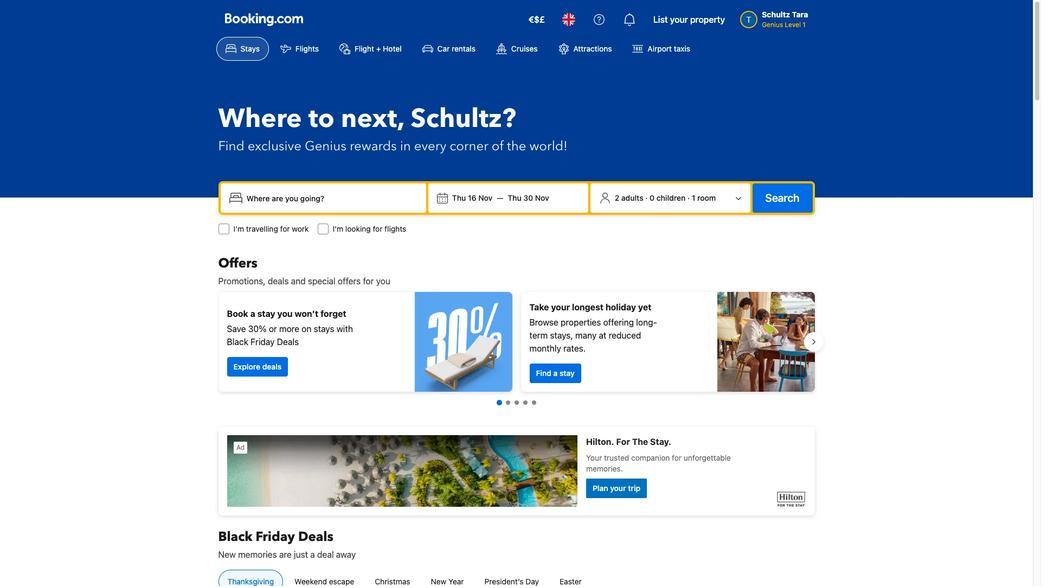 Task type: vqa. For each thing, say whether or not it's contained in the screenshot.
For for work
yes



Task type: locate. For each thing, give the bounding box(es) containing it.
nov right 30
[[535, 193, 550, 202]]

1 horizontal spatial find
[[536, 368, 552, 378]]

friday
[[251, 337, 275, 347], [256, 528, 295, 546]]

deals inside region
[[262, 362, 282, 371]]

0 horizontal spatial stay
[[257, 309, 275, 319]]

a inside 'black friday deals new memories are just a deal away'
[[311, 550, 315, 559]]

search for black friday deals on stays image
[[415, 292, 513, 392]]

friday up are
[[256, 528, 295, 546]]

1 vertical spatial a
[[554, 368, 558, 378]]

0 vertical spatial genius
[[762, 21, 784, 29]]

travelling
[[246, 224, 278, 233]]

your right list
[[671, 15, 688, 24]]

airport taxis link
[[624, 37, 700, 61]]

stay up or
[[257, 309, 275, 319]]

i'm
[[234, 224, 244, 233]]

you inside book a stay you won't forget save 30% or more on stays with black friday deals
[[278, 309, 293, 319]]

—
[[497, 193, 504, 202]]

schultz tara genius level 1
[[762, 10, 809, 29]]

genius down to
[[305, 137, 347, 155]]

a down monthly
[[554, 368, 558, 378]]

0 horizontal spatial you
[[278, 309, 293, 319]]

0 vertical spatial deals
[[268, 276, 289, 286]]

0 vertical spatial your
[[671, 15, 688, 24]]

0 horizontal spatial your
[[551, 302, 570, 312]]

genius down schultz at the top of the page
[[762, 21, 784, 29]]

rates.
[[564, 343, 586, 353]]

for for work
[[280, 224, 290, 233]]

every
[[414, 137, 447, 155]]

deals left and
[[268, 276, 289, 286]]

1 horizontal spatial your
[[671, 15, 688, 24]]

30%
[[248, 324, 267, 334]]

for left flights
[[373, 224, 383, 233]]

€$£
[[529, 15, 545, 24]]

nov
[[479, 193, 493, 202], [535, 193, 550, 202]]

2 horizontal spatial a
[[554, 368, 558, 378]]

a right just
[[311, 550, 315, 559]]

schultz?
[[411, 101, 517, 137]]

1 horizontal spatial ·
[[688, 193, 690, 202]]

0 vertical spatial you
[[376, 276, 391, 286]]

take your longest holiday yet browse properties offering long- term stays, many at reduced monthly rates.
[[530, 302, 658, 353]]

your for property
[[671, 15, 688, 24]]

i'm travelling for work
[[234, 224, 309, 233]]

· right children on the right top of the page
[[688, 193, 690, 202]]

0 horizontal spatial genius
[[305, 137, 347, 155]]

you right offers
[[376, 276, 391, 286]]

list
[[654, 15, 668, 24]]

0 horizontal spatial a
[[250, 309, 255, 319]]

for left work
[[280, 224, 290, 233]]

flight
[[355, 44, 374, 53]]

0 vertical spatial find
[[218, 137, 245, 155]]

region containing take your longest holiday yet
[[210, 288, 824, 396]]

1 down tara
[[803, 21, 806, 29]]

2 adults · 0 children · 1 room button
[[595, 188, 746, 208]]

1 horizontal spatial a
[[311, 550, 315, 559]]

your
[[671, 15, 688, 24], [551, 302, 570, 312]]

long-
[[637, 317, 658, 327]]

1 horizontal spatial you
[[376, 276, 391, 286]]

your inside 'take your longest holiday yet browse properties offering long- term stays, many at reduced monthly rates.'
[[551, 302, 570, 312]]

·
[[646, 193, 648, 202], [688, 193, 690, 202]]

black down save
[[227, 337, 249, 347]]

schultz
[[762, 10, 791, 19]]

for right offers
[[363, 276, 374, 286]]

attractions
[[574, 44, 612, 53]]

a for find
[[554, 368, 558, 378]]

your right "take"
[[551, 302, 570, 312]]

and
[[291, 276, 306, 286]]

promotions,
[[218, 276, 266, 286]]

1 vertical spatial deals
[[298, 528, 334, 546]]

stay
[[257, 309, 275, 319], [560, 368, 575, 378]]

find a stay
[[536, 368, 575, 378]]

a inside book a stay you won't forget save 30% or more on stays with black friday deals
[[250, 309, 255, 319]]

1 vertical spatial black
[[218, 528, 253, 546]]

airport taxis
[[648, 44, 691, 53]]

offering
[[604, 317, 634, 327]]

0 vertical spatial a
[[250, 309, 255, 319]]

1 vertical spatial you
[[278, 309, 293, 319]]

deals inside 'black friday deals new memories are just a deal away'
[[298, 528, 334, 546]]

black
[[227, 337, 249, 347], [218, 528, 253, 546]]

stays link
[[216, 37, 269, 61]]

a for book
[[250, 309, 255, 319]]

find down monthly
[[536, 368, 552, 378]]

flights
[[385, 224, 407, 233]]

you up more
[[278, 309, 293, 319]]

stay down rates. on the right
[[560, 368, 575, 378]]

world!
[[530, 137, 568, 155]]

1 vertical spatial friday
[[256, 528, 295, 546]]

genius
[[762, 21, 784, 29], [305, 137, 347, 155]]

2 · from the left
[[688, 193, 690, 202]]

yet
[[639, 302, 652, 312]]

a
[[250, 309, 255, 319], [554, 368, 558, 378], [311, 550, 315, 559]]

taxis
[[674, 44, 691, 53]]

longest
[[572, 302, 604, 312]]

0 horizontal spatial find
[[218, 137, 245, 155]]

deals right explore
[[262, 362, 282, 371]]

1 vertical spatial genius
[[305, 137, 347, 155]]

deals inside book a stay you won't forget save 30% or more on stays with black friday deals
[[277, 337, 299, 347]]

0 vertical spatial stay
[[257, 309, 275, 319]]

attractions link
[[549, 37, 622, 61]]

thu left "16"
[[452, 193, 466, 202]]

search button
[[753, 183, 813, 213]]

1 vertical spatial deals
[[262, 362, 282, 371]]

0 vertical spatial black
[[227, 337, 249, 347]]

· left the "0"
[[646, 193, 648, 202]]

0 vertical spatial deals
[[277, 337, 299, 347]]

where
[[218, 101, 302, 137]]

friday down 30%
[[251, 337, 275, 347]]

nov right "16"
[[479, 193, 493, 202]]

1 horizontal spatial genius
[[762, 21, 784, 29]]

1 horizontal spatial nov
[[535, 193, 550, 202]]

0 vertical spatial friday
[[251, 337, 275, 347]]

tab list
[[210, 570, 600, 586]]

1 nov from the left
[[479, 193, 493, 202]]

1 left room
[[692, 193, 696, 202]]

0 horizontal spatial 1
[[692, 193, 696, 202]]

progress bar
[[497, 400, 536, 405]]

rentals
[[452, 44, 476, 53]]

for
[[280, 224, 290, 233], [373, 224, 383, 233], [363, 276, 374, 286]]

monthly
[[530, 343, 562, 353]]

black up new
[[218, 528, 253, 546]]

2 nov from the left
[[535, 193, 550, 202]]

genius inside 'where to next, schultz? find exclusive genius rewards in every corner of the world!'
[[305, 137, 347, 155]]

0 vertical spatial 1
[[803, 21, 806, 29]]

black inside book a stay you won't forget save 30% or more on stays with black friday deals
[[227, 337, 249, 347]]

thu left 30
[[508, 193, 522, 202]]

2 vertical spatial a
[[311, 550, 315, 559]]

1 vertical spatial stay
[[560, 368, 575, 378]]

main content containing offers
[[210, 254, 824, 586]]

room
[[698, 193, 716, 202]]

genius inside schultz tara genius level 1
[[762, 21, 784, 29]]

find down where at the left top of the page
[[218, 137, 245, 155]]

1 horizontal spatial 1
[[803, 21, 806, 29]]

main content
[[210, 254, 824, 586]]

corner
[[450, 137, 489, 155]]

1 horizontal spatial stay
[[560, 368, 575, 378]]

deals
[[268, 276, 289, 286], [262, 362, 282, 371]]

deals down more
[[277, 337, 299, 347]]

deals inside offers promotions, deals and special offers for you
[[268, 276, 289, 286]]

rewards
[[350, 137, 397, 155]]

stays,
[[550, 330, 573, 340]]

a right book
[[250, 309, 255, 319]]

0 horizontal spatial thu
[[452, 193, 466, 202]]

0 horizontal spatial nov
[[479, 193, 493, 202]]

1 thu from the left
[[452, 193, 466, 202]]

thu
[[452, 193, 466, 202], [508, 193, 522, 202]]

deals up deal
[[298, 528, 334, 546]]

reduced
[[609, 330, 642, 340]]

special
[[308, 276, 336, 286]]

€$£ button
[[522, 7, 552, 33]]

i'm
[[333, 224, 344, 233]]

stay for find
[[560, 368, 575, 378]]

flights
[[296, 44, 319, 53]]

stay inside book a stay you won't forget save 30% or more on stays with black friday deals
[[257, 309, 275, 319]]

1 horizontal spatial thu
[[508, 193, 522, 202]]

the
[[507, 137, 527, 155]]

0 horizontal spatial ·
[[646, 193, 648, 202]]

deals
[[277, 337, 299, 347], [298, 528, 334, 546]]

in
[[400, 137, 411, 155]]

1 vertical spatial 1
[[692, 193, 696, 202]]

region
[[210, 288, 824, 396]]

offers
[[338, 276, 361, 286]]

1 vertical spatial your
[[551, 302, 570, 312]]

for for flights
[[373, 224, 383, 233]]

your account menu schultz tara genius level 1 element
[[741, 5, 813, 30]]

are
[[279, 550, 292, 559]]

1
[[803, 21, 806, 29], [692, 193, 696, 202]]

flight + hotel link
[[330, 37, 411, 61]]



Task type: describe. For each thing, give the bounding box(es) containing it.
level
[[785, 21, 801, 29]]

thu 16 nov — thu 30 nov
[[452, 193, 550, 202]]

stays
[[241, 44, 260, 53]]

car
[[438, 44, 450, 53]]

holiday
[[606, 302, 637, 312]]

2
[[615, 193, 620, 202]]

with
[[337, 324, 353, 334]]

16
[[468, 193, 477, 202]]

1 · from the left
[[646, 193, 648, 202]]

2 thu from the left
[[508, 193, 522, 202]]

save
[[227, 324, 246, 334]]

you inside offers promotions, deals and special offers for you
[[376, 276, 391, 286]]

hotel
[[383, 44, 402, 53]]

advertisement region
[[218, 427, 815, 515]]

30
[[524, 193, 533, 202]]

book
[[227, 309, 248, 319]]

your for longest
[[551, 302, 570, 312]]

2 adults · 0 children · 1 room
[[615, 193, 716, 202]]

search
[[766, 192, 800, 204]]

flight + hotel
[[355, 44, 402, 53]]

take your longest holiday yet image
[[718, 292, 815, 392]]

stay for book
[[257, 309, 275, 319]]

i'm looking for flights
[[333, 224, 407, 233]]

flights link
[[271, 37, 328, 61]]

cruises
[[512, 44, 538, 53]]

children
[[657, 193, 686, 202]]

next,
[[341, 101, 404, 137]]

explore deals
[[234, 362, 282, 371]]

new
[[218, 550, 236, 559]]

take
[[530, 302, 549, 312]]

adults
[[622, 193, 644, 202]]

forget
[[321, 309, 347, 319]]

list your property
[[654, 15, 726, 24]]

car rentals link
[[413, 37, 485, 61]]

explore
[[234, 362, 260, 371]]

properties
[[561, 317, 601, 327]]

black friday deals new memories are just a deal away
[[218, 528, 356, 559]]

away
[[336, 550, 356, 559]]

exclusive
[[248, 137, 302, 155]]

won't
[[295, 309, 319, 319]]

car rentals
[[438, 44, 476, 53]]

1 inside schultz tara genius level 1
[[803, 21, 806, 29]]

memories
[[238, 550, 277, 559]]

browse
[[530, 317, 559, 327]]

offers promotions, deals and special offers for you
[[218, 254, 391, 286]]

to
[[309, 101, 335, 137]]

deal
[[317, 550, 334, 559]]

explore deals link
[[227, 357, 288, 377]]

1 inside button
[[692, 193, 696, 202]]

0
[[650, 193, 655, 202]]

list your property link
[[647, 7, 732, 33]]

term
[[530, 330, 548, 340]]

looking
[[346, 224, 371, 233]]

offers
[[218, 254, 258, 272]]

on
[[302, 324, 312, 334]]

many
[[576, 330, 597, 340]]

+
[[376, 44, 381, 53]]

friday inside book a stay you won't forget save 30% or more on stays with black friday deals
[[251, 337, 275, 347]]

more
[[279, 324, 300, 334]]

cruises link
[[487, 37, 547, 61]]

tara
[[793, 10, 809, 19]]

for inside offers promotions, deals and special offers for you
[[363, 276, 374, 286]]

thu 16 nov button
[[448, 188, 497, 208]]

find a stay link
[[530, 364, 582, 383]]

find inside 'where to next, schultz? find exclusive genius rewards in every corner of the world!'
[[218, 137, 245, 155]]

thu 30 nov button
[[504, 188, 554, 208]]

friday inside 'black friday deals new memories are just a deal away'
[[256, 528, 295, 546]]

stays
[[314, 324, 335, 334]]

black inside 'black friday deals new memories are just a deal away'
[[218, 528, 253, 546]]

Where are you going? field
[[242, 188, 422, 208]]

airport
[[648, 44, 672, 53]]

booking.com image
[[225, 13, 303, 26]]

work
[[292, 224, 309, 233]]

just
[[294, 550, 308, 559]]

where to next, schultz? find exclusive genius rewards in every corner of the world!
[[218, 101, 568, 155]]

1 vertical spatial find
[[536, 368, 552, 378]]

book a stay you won't forget save 30% or more on stays with black friday deals
[[227, 309, 353, 347]]

property
[[691, 15, 726, 24]]

at
[[599, 330, 607, 340]]



